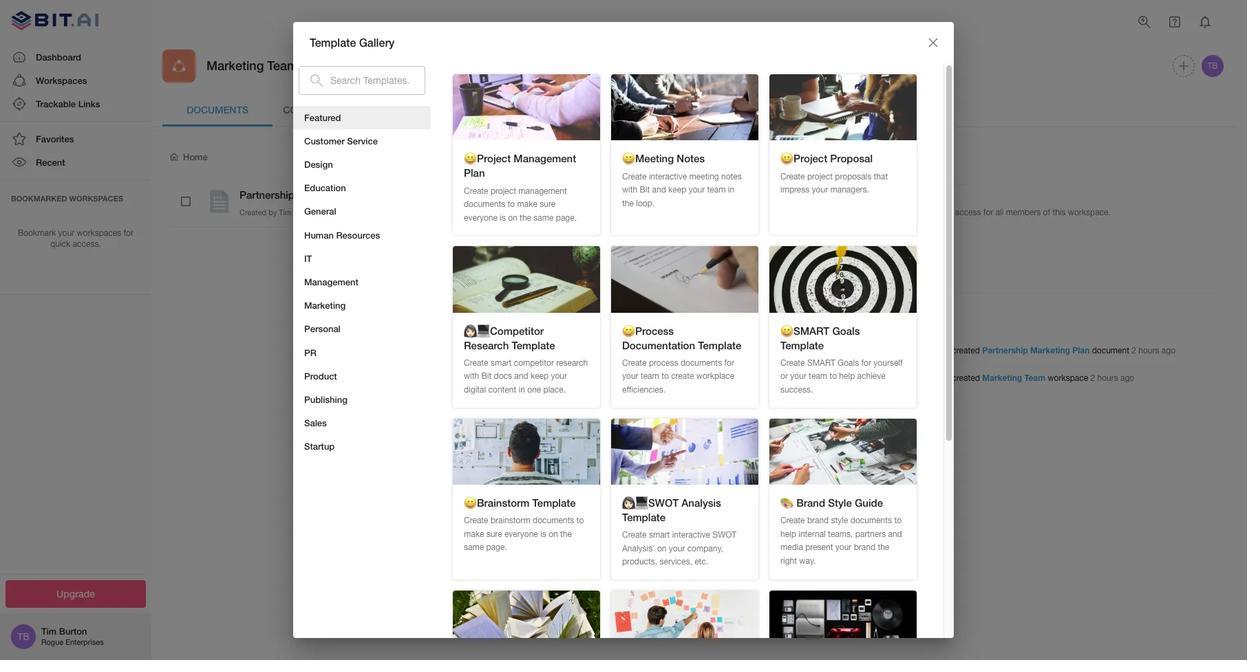 Task type: locate. For each thing, give the bounding box(es) containing it.
0 horizontal spatial and
[[515, 372, 528, 382]]

workplace
[[697, 372, 735, 382]]

make
[[517, 200, 538, 209], [464, 530, 484, 540]]

your right impress
[[812, 185, 828, 195]]

yourself
[[874, 359, 903, 368]]

resources
[[336, 230, 380, 241]]

keep down notes
[[669, 185, 687, 195]]

1 vertical spatial page.
[[486, 544, 507, 553]]

1 horizontal spatial hours
[[1098, 374, 1119, 384]]

ago inside tim burton created marketing team workspace 2 hours ago
[[1121, 374, 1135, 384]]

0 horizontal spatial with
[[464, 372, 479, 382]]

human resources
[[304, 230, 380, 241]]

brand
[[797, 497, 826, 509]]

2 vertical spatial hours
[[1098, 374, 1119, 384]]

1 vertical spatial on
[[549, 530, 558, 540]]

📰media kit template image
[[770, 591, 917, 658]]

style
[[828, 497, 852, 509]]

0 horizontal spatial tb
[[17, 632, 29, 643]]

the inside create brainstorm documents to make sure everyone is on the same page.
[[560, 530, 572, 540]]

bookmark image
[[306, 58, 322, 74]]

process
[[649, 359, 679, 368]]

help inside create smart goals for yourself or your team to help achieve success.
[[840, 372, 855, 382]]

with
[[622, 185, 638, 195], [464, 372, 479, 382]]

your inside create process documents for your team to create workplace efficiencies.
[[622, 372, 639, 382]]

pr button
[[293, 341, 431, 365]]

your inside bookmark your workspaces for quick access.
[[58, 228, 74, 238]]

with up digital
[[464, 372, 479, 382]]

to inside create process documents for your team to create workplace efficiencies.
[[662, 372, 669, 382]]

the down 😀brainstorm template
[[560, 530, 572, 540]]

your inside create interactive meeting notes with bit and keep your team in the loop.
[[689, 185, 705, 195]]

😀project up impress
[[781, 152, 828, 165]]

2 vertical spatial on
[[657, 544, 667, 554]]

tim inside tim burton created marketing team workspace 2 hours ago
[[909, 374, 923, 384]]

plan down design button at the top left of page
[[348, 189, 369, 201]]

1 vertical spatial help
[[781, 530, 797, 540]]

hours down document
[[1098, 374, 1119, 384]]

1 horizontal spatial quick
[[933, 208, 953, 218]]

2 horizontal spatial plan
[[1073, 346, 1090, 356]]

smart up docs
[[491, 359, 512, 368]]

create up analysis' in the bottom of the page
[[622, 531, 647, 541]]

create inside the create brand style documents to help internal teams, partners and media present your brand the right way.
[[781, 517, 805, 526]]

your up the place.
[[551, 372, 567, 382]]

1 horizontal spatial keep
[[669, 185, 687, 195]]

favorites button
[[0, 127, 151, 151]]

0 horizontal spatial insights
[[415, 104, 460, 116]]

education
[[304, 183, 346, 194]]

is
[[500, 213, 506, 223], [541, 530, 547, 540]]

customer service
[[304, 136, 378, 147]]

place.
[[544, 386, 566, 395]]

create project proposals that impress your managers.
[[781, 172, 888, 195]]

created
[[240, 208, 267, 217]]

the down partners
[[878, 544, 890, 553]]

with for 😀meeting notes
[[622, 185, 638, 195]]

0 horizontal spatial brand
[[808, 517, 829, 526]]

make down "😀brainstorm"
[[464, 530, 484, 540]]

bit inside create interactive meeting notes with bit and keep your team in the loop.
[[640, 185, 650, 195]]

create new
[[800, 151, 851, 162]]

keep up the one
[[531, 372, 549, 382]]

the left loop. on the right top of the page
[[622, 199, 634, 208]]

burton inside tim burton created marketing team workspace 2 hours ago
[[925, 374, 950, 384]]

tim down today at the top right of the page
[[909, 347, 923, 356]]

0 vertical spatial page.
[[556, 213, 577, 223]]

same inside create project management documents to make sure everyone is on the same page.
[[534, 213, 554, 223]]

items
[[923, 166, 951, 179]]

members
[[1006, 208, 1041, 218]]

smart up analysis' in the bottom of the page
[[649, 531, 670, 541]]

sure down brainstorm
[[487, 530, 502, 540]]

1 horizontal spatial team
[[708, 185, 726, 195]]

create inside create smart competitor research with bit docs and keep your digital content in one place.
[[464, 359, 489, 368]]

education button
[[293, 176, 431, 200]]

0 vertical spatial tb
[[1208, 61, 1218, 71]]

0 horizontal spatial team
[[641, 372, 659, 382]]

template up 'competitor'
[[512, 339, 555, 352]]

burton for enterprises
[[59, 627, 87, 638]]

and inside create interactive meeting notes with bit and keep your team in the loop.
[[652, 185, 666, 195]]

access
[[956, 208, 982, 218]]

1 vertical spatial is
[[541, 530, 547, 540]]

smart inside create smart competitor research with bit docs and keep your digital content in one place.
[[491, 359, 512, 368]]

the down management
[[520, 213, 532, 223]]

your up services,
[[669, 544, 685, 554]]

insights link
[[383, 94, 493, 127]]

goals up the achieve
[[838, 359, 859, 368]]

for up the achieve
[[862, 359, 872, 368]]

😀project management plan image
[[453, 74, 600, 141]]

create inside create brainstorm documents to make sure everyone is on the same page.
[[464, 517, 489, 526]]

smart
[[491, 359, 512, 368], [649, 531, 670, 541]]

the
[[622, 199, 634, 208], [520, 213, 532, 223], [560, 530, 572, 540], [878, 544, 890, 553]]

smart for analysis
[[649, 531, 670, 541]]

on inside create project management documents to make sure everyone is on the same page.
[[508, 213, 518, 223]]

content
[[283, 104, 329, 116]]

0 horizontal spatial management
[[304, 277, 359, 288]]

access.
[[73, 240, 101, 249]]

0 vertical spatial bit
[[640, 185, 650, 195]]

on down 😀project management plan
[[508, 213, 518, 223]]

0 horizontal spatial same
[[464, 544, 484, 553]]

tim burton created partnership marketing plan document 2 hours ago
[[909, 346, 1176, 356]]

plan up create project management documents to make sure everyone is on the same page.
[[464, 167, 485, 179]]

partnership marketing plan link
[[983, 346, 1090, 356]]

1 horizontal spatial bit
[[640, 185, 650, 195]]

featured
[[304, 112, 341, 123]]

1 vertical spatial everyone
[[505, 530, 538, 540]]

today
[[907, 312, 931, 323]]

😀project proposal image
[[770, 74, 917, 141]]

and up loop. on the right top of the page
[[652, 185, 666, 195]]

with up loop. on the right top of the page
[[622, 185, 638, 195]]

project down 😀project proposal
[[808, 172, 833, 181]]

created inside tim burton created partnership marketing plan document 2 hours ago
[[952, 347, 980, 356]]

sure down management
[[540, 200, 556, 209]]

bookmark
[[18, 228, 56, 238]]

0 horizontal spatial is
[[500, 213, 506, 223]]

quick
[[933, 208, 953, 218], [50, 240, 70, 249]]

create for 😀project management plan
[[464, 186, 489, 196]]

with inside create smart competitor research with bit docs and keep your digital content in one place.
[[464, 372, 479, 382]]

🎨
[[781, 497, 794, 509]]

👩🏻💻swot analysis template
[[622, 497, 722, 524]]

0 vertical spatial partnership
[[240, 189, 295, 201]]

1 vertical spatial make
[[464, 530, 484, 540]]

in left the one
[[519, 386, 525, 395]]

1 vertical spatial plan
[[348, 189, 369, 201]]

interactive up 'company,'
[[672, 531, 711, 541]]

1 vertical spatial insights
[[885, 275, 925, 288]]

1 vertical spatial same
[[464, 544, 484, 553]]

team up the efficiencies.
[[641, 372, 659, 382]]

0 vertical spatial created
[[952, 347, 980, 356]]

0 vertical spatial on
[[508, 213, 518, 223]]

created inside tim burton created marketing team workspace 2 hours ago
[[952, 374, 980, 384]]

create smart competitor research with bit docs and keep your digital content in one place.
[[464, 359, 588, 395]]

everyone down 😀project management plan
[[464, 213, 498, 223]]

0 horizontal spatial smart
[[491, 359, 512, 368]]

1 vertical spatial created
[[952, 374, 980, 384]]

create inside create project proposals that impress your managers.
[[781, 172, 805, 181]]

hours right document
[[1139, 347, 1160, 356]]

project inside create project proposals that impress your managers.
[[808, 172, 833, 181]]

2 horizontal spatial 2
[[1132, 347, 1137, 356]]

0 vertical spatial brand
[[808, 517, 829, 526]]

for right workspaces
[[124, 228, 133, 238]]

create down "😀brainstorm"
[[464, 517, 489, 526]]

0 horizontal spatial quick
[[50, 240, 70, 249]]

0 horizontal spatial in
[[519, 386, 525, 395]]

template inside 😀smart goals template
[[781, 339, 824, 352]]

1 horizontal spatial partnership
[[983, 346, 1028, 356]]

tab list containing documents
[[162, 94, 1226, 127]]

1 vertical spatial interactive
[[672, 531, 711, 541]]

team down "partnership marketing plan" link
[[1025, 373, 1046, 384]]

2 right document
[[1132, 347, 1137, 356]]

create inside create smart interactive swot analysis' on your company, products, services, etc.
[[622, 531, 647, 541]]

create inside create process documents for your team to create workplace efficiencies.
[[622, 359, 647, 368]]

same down management
[[534, 213, 554, 223]]

template for 👩🏻💻competitor research template
[[512, 339, 555, 352]]

1 vertical spatial and
[[515, 372, 528, 382]]

goals up smart
[[833, 325, 860, 337]]

competitor
[[514, 359, 554, 368]]

👩🏻💻training manual template image
[[453, 591, 600, 658]]

brand up internal
[[808, 517, 829, 526]]

ago up resources
[[346, 208, 359, 217]]

1 horizontal spatial insights
[[885, 275, 925, 288]]

documents inside create process documents for your team to create workplace efficiencies.
[[681, 359, 722, 368]]

for up workplace
[[725, 359, 735, 368]]

your inside create smart interactive swot analysis' on your company, products, services, etc.
[[669, 544, 685, 554]]

product button
[[293, 365, 431, 388]]

0 horizontal spatial 😀project
[[464, 152, 511, 165]]

0 vertical spatial quick
[[933, 208, 953, 218]]

0 vertical spatial project
[[808, 172, 833, 181]]

1 horizontal spatial on
[[549, 530, 558, 540]]

for for 😀process documentation template
[[725, 359, 735, 368]]

documents up workplace
[[681, 359, 722, 368]]

2 inside tim burton created partnership marketing plan document 2 hours ago
[[1132, 347, 1137, 356]]

bit inside create smart competitor research with bit docs and keep your digital content in one place.
[[482, 372, 492, 382]]

your up the efficiencies.
[[622, 372, 639, 382]]

on up services,
[[657, 544, 667, 554]]

teams,
[[828, 530, 853, 540]]

team down meeting
[[708, 185, 726, 195]]

tb inside button
[[1208, 61, 1218, 71]]

created for marketing
[[952, 374, 980, 384]]

help
[[840, 372, 855, 382], [781, 530, 797, 540]]

for inside create smart goals for yourself or your team to help achieve success.
[[862, 359, 872, 368]]

0 vertical spatial in
[[728, 185, 735, 195]]

project
[[808, 172, 833, 181], [491, 186, 516, 196]]

0 horizontal spatial team
[[267, 58, 298, 73]]

0 vertical spatial help
[[840, 372, 855, 382]]

😀meeting notes image
[[611, 74, 759, 141]]

0 horizontal spatial plan
[[348, 189, 369, 201]]

enterprises
[[66, 639, 104, 647]]

is down 😀project management plan
[[500, 213, 506, 223]]

0 horizontal spatial sure
[[487, 530, 502, 540]]

everyone
[[464, 213, 498, 223], [505, 530, 538, 540]]

team left bookmark image
[[267, 58, 298, 73]]

tim for enterprises
[[41, 627, 57, 638]]

2 horizontal spatial hours
[[1139, 347, 1160, 356]]

same
[[534, 213, 554, 223], [464, 544, 484, 553]]

😀project management plan
[[464, 152, 576, 179]]

page. down management
[[556, 213, 577, 223]]

create for 👩🏻💻swot analysis template
[[622, 531, 647, 541]]

2 😀project from the left
[[781, 152, 828, 165]]

with inside create interactive meeting notes with bit and keep your team in the loop.
[[622, 185, 638, 195]]

management inside button
[[304, 277, 359, 288]]

1 vertical spatial sure
[[487, 530, 502, 540]]

1 vertical spatial bit
[[482, 372, 492, 382]]

1 vertical spatial in
[[519, 386, 525, 395]]

create for 😀smart goals template
[[781, 359, 805, 368]]

smart
[[808, 359, 836, 368]]

your up access.
[[58, 228, 74, 238]]

for inside bookmark your workspaces for quick access.
[[124, 228, 133, 238]]

1 horizontal spatial is
[[541, 530, 547, 540]]

human
[[304, 230, 334, 241]]

0 horizontal spatial everyone
[[464, 213, 498, 223]]

😀brainstorm template
[[464, 497, 576, 509]]

0 vertical spatial is
[[500, 213, 506, 223]]

template
[[310, 36, 356, 49], [512, 339, 555, 352], [698, 339, 742, 352], [781, 339, 824, 352], [533, 497, 576, 509], [622, 512, 666, 524]]

and inside the create brand style documents to help internal teams, partners and media present your brand the right way.
[[889, 530, 902, 540]]

everyone down brainstorm
[[505, 530, 538, 540]]

tim up rogue at left bottom
[[41, 627, 57, 638]]

1 horizontal spatial smart
[[649, 531, 670, 541]]

same down "😀brainstorm"
[[464, 544, 484, 553]]

project inside create project management documents to make sure everyone is on the same page.
[[491, 186, 516, 196]]

pin items for quick access for all members of this workspace.
[[885, 208, 1111, 218]]

😀project up create project management documents to make sure everyone is on the same page.
[[464, 152, 511, 165]]

0 vertical spatial with
[[622, 185, 638, 195]]

plan for 😀project management plan
[[464, 167, 485, 179]]

plan left document
[[1073, 346, 1090, 356]]

tim inside tim burton rogue enterprises
[[41, 627, 57, 638]]

workspace
[[1048, 374, 1089, 384]]

marketing button
[[293, 294, 431, 318]]

create up or on the right of page
[[781, 359, 805, 368]]

created left marketing team link
[[952, 374, 980, 384]]

page.
[[556, 213, 577, 223], [486, 544, 507, 553]]

interactive down the 😀meeting notes
[[649, 172, 687, 181]]

quick down the 'bookmark'
[[50, 240, 70, 249]]

management up management
[[514, 152, 576, 165]]

create inside create project management documents to make sure everyone is on the same page.
[[464, 186, 489, 196]]

achieve
[[858, 372, 886, 382]]

create
[[800, 151, 829, 162], [622, 172, 647, 181], [781, 172, 805, 181], [464, 186, 489, 196], [464, 359, 489, 368], [622, 359, 647, 368], [781, 359, 805, 368], [464, 517, 489, 526], [781, 517, 805, 526], [622, 531, 647, 541]]

create inside create smart goals for yourself or your team to help achieve success.
[[781, 359, 805, 368]]

for right items
[[921, 208, 931, 218]]

2 vertical spatial 2
[[1091, 374, 1096, 384]]

create down the research
[[464, 359, 489, 368]]

1 vertical spatial hours
[[1139, 347, 1160, 356]]

burton for partnership
[[925, 347, 950, 356]]

quick left access
[[933, 208, 953, 218]]

notes
[[722, 172, 742, 181]]

burton for marketing
[[925, 374, 950, 384]]

your down meeting
[[689, 185, 705, 195]]

marketing
[[207, 58, 264, 73], [298, 189, 345, 201], [304, 300, 346, 311], [1031, 346, 1071, 356], [983, 373, 1023, 384]]

2 up human
[[319, 208, 323, 217]]

tim burton created marketing team workspace 2 hours ago
[[909, 373, 1135, 384]]

tim right the by
[[279, 208, 292, 217]]

customer service button
[[293, 129, 431, 153]]

marketing up general
[[298, 189, 345, 201]]

ago down document
[[1121, 374, 1135, 384]]

company,
[[688, 544, 724, 554]]

0 vertical spatial keep
[[669, 185, 687, 195]]

tim for marketing
[[909, 374, 923, 384]]

0 horizontal spatial on
[[508, 213, 518, 223]]

insights down 'search templates...' "search box"
[[415, 104, 460, 116]]

management down it
[[304, 277, 359, 288]]

0 vertical spatial management
[[514, 152, 576, 165]]

your inside create smart goals for yourself or your team to help achieve success.
[[791, 372, 807, 382]]

template down 😀smart
[[781, 339, 824, 352]]

🎨 brand style guide image
[[770, 419, 917, 485]]

hours up "human resources"
[[325, 208, 344, 217]]

make down management
[[517, 200, 538, 209]]

on down 😀brainstorm template
[[549, 530, 558, 540]]

team
[[267, 58, 298, 73], [1025, 373, 1046, 384]]

your inside create smart competitor research with bit docs and keep your digital content in one place.
[[551, 372, 567, 382]]

1 horizontal spatial with
[[622, 185, 638, 195]]

burton inside tim burton created partnership marketing plan document 2 hours ago
[[925, 347, 950, 356]]

partnership up marketing team link
[[983, 346, 1028, 356]]

page. down brainstorm
[[486, 544, 507, 553]]

for inside create process documents for your team to create workplace efficiencies.
[[725, 359, 735, 368]]

1 horizontal spatial ago
[[1121, 374, 1135, 384]]

1 horizontal spatial make
[[517, 200, 538, 209]]

1 horizontal spatial 2
[[1091, 374, 1096, 384]]

0 horizontal spatial bit
[[482, 372, 492, 382]]

0 horizontal spatial ago
[[346, 208, 359, 217]]

in inside create smart competitor research with bit docs and keep your digital content in one place.
[[519, 386, 525, 395]]

insights inside tab list
[[415, 104, 460, 116]]

0 vertical spatial goals
[[833, 325, 860, 337]]

bookmark your workspaces for quick access.
[[18, 228, 133, 249]]

template inside 👩🏻💻swot analysis template
[[622, 512, 666, 524]]

1 horizontal spatial page.
[[556, 213, 577, 223]]

1 vertical spatial goals
[[838, 359, 859, 368]]

2 vertical spatial and
[[889, 530, 902, 540]]

partnership up the by
[[240, 189, 295, 201]]

1 horizontal spatial and
[[652, 185, 666, 195]]

documents down 😀project management plan
[[464, 200, 506, 209]]

documents up partners
[[851, 517, 892, 526]]

your down "teams,"
[[836, 544, 852, 553]]

sure inside create brainstorm documents to make sure everyone is on the same page.
[[487, 530, 502, 540]]

0 horizontal spatial page.
[[486, 544, 507, 553]]

trackable
[[36, 98, 76, 109]]

1 vertical spatial 2
[[1132, 347, 1137, 356]]

2 horizontal spatial team
[[809, 372, 828, 382]]

1 vertical spatial quick
[[50, 240, 70, 249]]

template down 👩🏻💻swot
[[622, 512, 666, 524]]

smart inside create smart interactive swot analysis' on your company, products, services, etc.
[[649, 531, 670, 541]]

0 vertical spatial smart
[[491, 359, 512, 368]]

help inside the create brand style documents to help internal teams, partners and media present your brand the right way.
[[781, 530, 797, 540]]

tim inside tim burton created partnership marketing plan document 2 hours ago
[[909, 347, 923, 356]]

project for management
[[491, 186, 516, 196]]

1 vertical spatial project
[[491, 186, 516, 196]]

burton inside tim burton rogue enterprises
[[59, 627, 87, 638]]

plan inside 😀project management plan
[[464, 167, 485, 179]]

1 horizontal spatial plan
[[464, 167, 485, 179]]

1 vertical spatial keep
[[531, 372, 549, 382]]

😀project inside 😀project management plan
[[464, 152, 511, 165]]

created for partnership
[[952, 347, 980, 356]]

2 created from the top
[[952, 374, 980, 384]]

partnership
[[240, 189, 295, 201], [983, 346, 1028, 356]]

goals
[[833, 325, 860, 337], [838, 359, 859, 368]]

home
[[183, 152, 208, 163]]

favorites
[[36, 134, 74, 145]]

create smart interactive swot analysis' on your company, products, services, etc.
[[622, 531, 737, 568]]

tim right the achieve
[[909, 374, 923, 384]]

same inside create brainstorm documents to make sure everyone is on the same page.
[[464, 544, 484, 553]]

proposal
[[831, 152, 873, 165]]

1 😀project from the left
[[464, 152, 511, 165]]

2 horizontal spatial on
[[657, 544, 667, 554]]

1 horizontal spatial sure
[[540, 200, 556, 209]]

0 vertical spatial and
[[652, 185, 666, 195]]

create inside create interactive meeting notes with bit and keep your team in the loop.
[[622, 172, 647, 181]]

template for 😀process documentation template
[[698, 339, 742, 352]]

insights up today at the top right of the page
[[885, 275, 925, 288]]

tab list
[[162, 94, 1226, 127]]

content
[[489, 386, 517, 395]]

everyone inside create project management documents to make sure everyone is on the same page.
[[464, 213, 498, 223]]

👩🏻💻competitor research template
[[464, 325, 555, 352]]

template for 👩🏻💻swot analysis template
[[622, 512, 666, 524]]

to
[[508, 200, 515, 209], [662, 372, 669, 382], [830, 372, 837, 382], [577, 517, 584, 526], [895, 517, 902, 526]]

in down notes
[[728, 185, 735, 195]]

template up workplace
[[698, 339, 742, 352]]

to inside create smart goals for yourself or your team to help achieve success.
[[830, 372, 837, 382]]

1 horizontal spatial in
[[728, 185, 735, 195]]

0 horizontal spatial help
[[781, 530, 797, 540]]

bit up loop. on the right top of the page
[[640, 185, 650, 195]]

1 created from the top
[[952, 347, 980, 356]]

help left the achieve
[[840, 372, 855, 382]]

documents down 😀brainstorm template
[[533, 517, 574, 526]]

bit for 👩🏻💻competitor research template
[[482, 372, 492, 382]]

template inside '👩🏻💻competitor research template'
[[512, 339, 555, 352]]

is down 😀brainstorm template
[[541, 530, 547, 540]]

template inside 😀process documentation template
[[698, 339, 742, 352]]

create down 😀project management plan
[[464, 186, 489, 196]]

and inside create smart competitor research with bit docs and keep your digital content in one place.
[[515, 372, 528, 382]]

ago right document
[[1162, 347, 1176, 356]]

1 vertical spatial brand
[[854, 544, 876, 553]]

create brainstorm documents to make sure everyone is on the same page.
[[464, 517, 584, 553]]

create up the efficiencies.
[[622, 359, 647, 368]]

0 horizontal spatial make
[[464, 530, 484, 540]]

1 horizontal spatial brand
[[854, 544, 876, 553]]

2 horizontal spatial ago
[[1162, 347, 1176, 356]]

0 vertical spatial same
[[534, 213, 554, 223]]

brand down partners
[[854, 544, 876, 553]]

😀smart goals template image
[[770, 247, 917, 313]]

your up success. in the right bottom of the page
[[791, 372, 807, 382]]



Task type: describe. For each thing, give the bounding box(es) containing it.
team inside create process documents for your team to create workplace efficiencies.
[[641, 372, 659, 382]]

😀meeting
[[622, 152, 674, 165]]

make inside create project management documents to make sure everyone is on the same page.
[[517, 200, 538, 209]]

team inside create interactive meeting notes with bit and keep your team in the loop.
[[708, 185, 726, 195]]

bookmarked workspaces
[[11, 194, 123, 203]]

create for 😀meeting notes
[[622, 172, 647, 181]]

swot
[[713, 531, 737, 541]]

hours inside tim burton created partnership marketing plan document 2 hours ago
[[1139, 347, 1160, 356]]

keep inside create smart competitor research with bit docs and keep your digital content in one place.
[[531, 372, 549, 382]]

settings
[[525, 104, 572, 116]]

partnership marketing plan
[[240, 189, 369, 201]]

on inside create brainstorm documents to make sure everyone is on the same page.
[[549, 530, 558, 540]]

brainstorm
[[491, 517, 531, 526]]

loop.
[[636, 199, 655, 208]]

proposals
[[835, 172, 872, 181]]

create new button
[[788, 143, 862, 171]]

startup
[[304, 442, 335, 453]]

👩🏻💻competitor
[[464, 325, 544, 337]]

ago inside tim burton created partnership marketing plan document 2 hours ago
[[1162, 347, 1176, 356]]

plan for partnership marketing plan
[[348, 189, 369, 201]]

is inside create brainstorm documents to make sure everyone is on the same page.
[[541, 530, 547, 540]]

featured button
[[293, 106, 431, 129]]

meeting
[[690, 172, 719, 181]]

documents inside create brainstorm documents to make sure everyone is on the same page.
[[533, 517, 574, 526]]

with for 👩🏻💻competitor research template
[[464, 372, 479, 382]]

goals inside create smart goals for yourself or your team to help achieve success.
[[838, 359, 859, 368]]

publishing button
[[293, 388, 431, 412]]

0 vertical spatial ago
[[346, 208, 359, 217]]

one
[[528, 386, 541, 395]]

for for 😀smart goals template
[[862, 359, 872, 368]]

design
[[304, 159, 333, 170]]

analysis'
[[622, 544, 655, 554]]

gallery
[[359, 36, 395, 49]]

🚀business plan template image
[[611, 591, 759, 658]]

marketing team
[[207, 58, 298, 73]]

marketing up documents
[[207, 58, 264, 73]]

for for bookmarked workspaces
[[124, 228, 133, 238]]

create inside button
[[800, 151, 829, 162]]

👩🏻💻swot analysis template image
[[611, 419, 759, 485]]

the inside create interactive meeting notes with bit and keep your team in the loop.
[[622, 199, 634, 208]]

😀smart goals template
[[781, 325, 860, 352]]

to inside create project management documents to make sure everyone is on the same page.
[[508, 200, 515, 209]]

managers.
[[831, 185, 870, 195]]

0 horizontal spatial partnership
[[240, 189, 295, 201]]

links
[[78, 98, 100, 109]]

the inside create project management documents to make sure everyone is on the same page.
[[520, 213, 532, 223]]

efficiencies.
[[622, 386, 666, 395]]

create for 😀brainstorm template
[[464, 517, 489, 526]]

tim burton rogue enterprises
[[41, 627, 104, 647]]

dashboard
[[36, 51, 81, 62]]

😀process documentation template
[[622, 325, 742, 352]]

sales button
[[293, 412, 431, 435]]

service
[[347, 136, 378, 147]]

😀process documentation template image
[[611, 247, 759, 313]]

1 horizontal spatial team
[[1025, 373, 1046, 384]]

create process documents for your team to create workplace efficiencies.
[[622, 359, 735, 395]]

for left all
[[984, 208, 994, 218]]

create smart goals for yourself or your team to help achieve success.
[[781, 359, 903, 395]]

to inside the create brand style documents to help internal teams, partners and media present your brand the right way.
[[895, 517, 902, 526]]

template gallery dialog
[[293, 22, 954, 661]]

page. inside create project management documents to make sure everyone is on the same page.
[[556, 213, 577, 223]]

👩🏻💻competitor research template image
[[453, 247, 600, 313]]

0 vertical spatial hours
[[325, 208, 344, 217]]

general
[[304, 206, 337, 217]]

marketing inside button
[[304, 300, 346, 311]]

template for 😀smart goals template
[[781, 339, 824, 352]]

media
[[781, 544, 803, 553]]

0 vertical spatial team
[[267, 58, 298, 73]]

team inside create smart goals for yourself or your team to help achieve success.
[[809, 372, 828, 382]]

create for 👩🏻💻competitor research template
[[464, 359, 489, 368]]

keep inside create interactive meeting notes with bit and keep your team in the loop.
[[669, 185, 687, 195]]

the inside the create brand style documents to help internal teams, partners and media present your brand the right way.
[[878, 544, 890, 553]]

impress
[[781, 185, 810, 195]]

content library link
[[273, 94, 383, 127]]

bookmarked
[[11, 194, 67, 203]]

create for 😀project proposal
[[781, 172, 805, 181]]

publishing
[[304, 394, 348, 405]]

quick inside bookmark your workspaces for quick access.
[[50, 240, 70, 249]]

template gallery
[[310, 36, 395, 49]]

your inside create project proposals that impress your managers.
[[812, 185, 828, 195]]

management inside 😀project management plan
[[514, 152, 576, 165]]

document
[[1092, 347, 1130, 356]]

😀brainstorm
[[464, 497, 530, 509]]

home link
[[168, 151, 208, 163]]

tim for partnership
[[909, 347, 923, 356]]

workspaces
[[77, 228, 121, 238]]

😀project for 😀project proposal
[[781, 152, 828, 165]]

documents inside create project management documents to make sure everyone is on the same page.
[[464, 200, 506, 209]]

on inside create smart interactive swot analysis' on your company, products, services, etc.
[[657, 544, 667, 554]]

workspaces button
[[0, 69, 151, 92]]

documents inside the create brand style documents to help internal teams, partners and media present your brand the right way.
[[851, 517, 892, 526]]

😀brainstorm template image
[[453, 419, 600, 485]]

is inside create project management documents to make sure everyone is on the same page.
[[500, 213, 506, 223]]

pinned
[[885, 166, 920, 179]]

make inside create brainstorm documents to make sure everyone is on the same page.
[[464, 530, 484, 540]]

bit for 😀meeting notes
[[640, 185, 650, 195]]

smart for research
[[491, 359, 512, 368]]

project for proposal
[[808, 172, 833, 181]]

product
[[304, 371, 337, 382]]

of
[[1044, 208, 1051, 218]]

recent button
[[0, 151, 151, 175]]

trackable links
[[36, 98, 100, 109]]

page. inside create brainstorm documents to make sure everyone is on the same page.
[[486, 544, 507, 553]]

documents link
[[162, 94, 273, 127]]

template up create brainstorm documents to make sure everyone is on the same page.
[[533, 497, 576, 509]]

interactive inside create smart interactive swot analysis' on your company, products, services, etc.
[[672, 531, 711, 541]]

create
[[671, 372, 694, 382]]

0 horizontal spatial 2
[[319, 208, 323, 217]]

1 vertical spatial tb
[[17, 632, 29, 643]]

upgrade
[[56, 588, 95, 600]]

general button
[[293, 200, 431, 223]]

it button
[[293, 247, 431, 271]]

2 vertical spatial plan
[[1073, 346, 1090, 356]]

human resources button
[[293, 223, 431, 247]]

😀project for 😀project management plan
[[464, 152, 511, 165]]

marketing down "partnership marketing plan" link
[[983, 373, 1023, 384]]

your inside the create brand style documents to help internal teams, partners and media present your brand the right way.
[[836, 544, 852, 553]]

personal button
[[293, 318, 431, 341]]

analysis
[[682, 497, 722, 509]]

research
[[557, 359, 588, 368]]

workspaces
[[36, 75, 87, 86]]

create project management documents to make sure everyone is on the same page.
[[464, 186, 577, 223]]

Search Templates... search field
[[330, 66, 426, 95]]

marketing up workspace
[[1031, 346, 1071, 356]]

upgrade button
[[6, 581, 146, 609]]

settings link
[[493, 94, 603, 127]]

😀process
[[622, 325, 674, 337]]

😀smart
[[781, 325, 830, 337]]

everyone inside create brainstorm documents to make sure everyone is on the same page.
[[505, 530, 538, 540]]

personal
[[304, 324, 341, 335]]

2 inside tim burton created marketing team workspace 2 hours ago
[[1091, 374, 1096, 384]]

style
[[831, 517, 849, 526]]

to inside create brainstorm documents to make sure everyone is on the same page.
[[577, 517, 584, 526]]

sure inside create project management documents to make sure everyone is on the same page.
[[540, 200, 556, 209]]

hours inside tim burton created marketing team workspace 2 hours ago
[[1098, 374, 1119, 384]]

in inside create interactive meeting notes with bit and keep your team in the loop.
[[728, 185, 735, 195]]

create brand style documents to help internal teams, partners and media present your brand the right way.
[[781, 517, 902, 567]]

create for 🎨 brand style guide
[[781, 517, 805, 526]]

rogue
[[41, 639, 63, 647]]

pin
[[885, 208, 896, 218]]

notes
[[677, 152, 705, 165]]

dashboard button
[[0, 45, 151, 69]]

create for 😀process documentation template
[[622, 359, 647, 368]]

digital
[[464, 386, 486, 395]]

interactive inside create interactive meeting notes with bit and keep your team in the loop.
[[649, 172, 687, 181]]

template up bookmark image
[[310, 36, 356, 49]]

1 vertical spatial partnership
[[983, 346, 1028, 356]]

this
[[1053, 208, 1066, 218]]

goals inside 😀smart goals template
[[833, 325, 860, 337]]

library
[[331, 104, 372, 116]]



Task type: vqa. For each thing, say whether or not it's contained in the screenshot.
🏁 in the button
no



